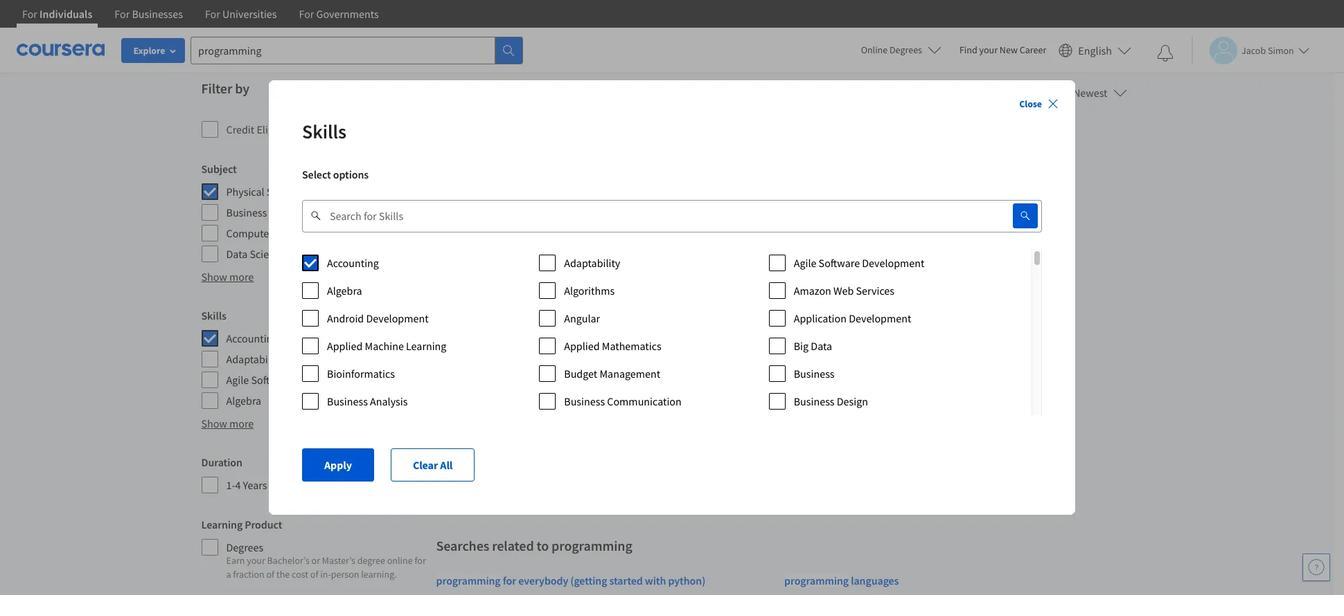 Task type: vqa. For each thing, say whether or not it's contained in the screenshot.
Business Design Business
yes



Task type: locate. For each thing, give the bounding box(es) containing it.
1 vertical spatial for
[[415, 555, 426, 567]]

to
[[537, 538, 549, 555]]

1 show more button from the top
[[201, 269, 254, 285]]

programming for programming languages
[[784, 575, 849, 588]]

adaptability
[[564, 256, 620, 270], [226, 353, 282, 366]]

by for filter
[[235, 80, 249, 97]]

1 horizontal spatial credit
[[469, 447, 494, 460]]

algebra inside "select skills options" "element"
[[327, 284, 362, 298]]

learning.
[[361, 569, 397, 581]]

programming left the languages
[[784, 575, 849, 588]]

master of engineering in engineering management
[[453, 331, 624, 362]]

1 result for "programming"
[[436, 79, 661, 104]]

show more button down data science
[[201, 269, 254, 285]]

help center image
[[1308, 560, 1325, 576]]

development down services
[[849, 312, 911, 326]]

learning inside group
[[201, 518, 243, 532]]

agile inside skills group
[[226, 373, 249, 387]]

0 horizontal spatial accounting
[[226, 332, 278, 346]]

your inside earn your bachelor's or master's degree online for a fraction of the cost of in-person learning.
[[247, 555, 265, 567]]

1 horizontal spatial algebra
[[327, 284, 362, 298]]

2 show more button from the top
[[201, 416, 254, 432]]

1 horizontal spatial software
[[819, 256, 860, 270]]

0 vertical spatial skills
[[302, 119, 346, 144]]

development inside skills group
[[294, 373, 357, 387]]

your
[[979, 44, 998, 56], [247, 555, 265, 567]]

1 for from the left
[[22, 7, 37, 21]]

cost
[[292, 569, 308, 581]]

learning
[[406, 339, 446, 353], [201, 518, 243, 532]]

1 horizontal spatial accounting
[[327, 256, 379, 270]]

0 vertical spatial software
[[819, 256, 860, 270]]

for right online
[[415, 555, 426, 567]]

programming
[[552, 538, 632, 555], [436, 575, 501, 588], [784, 575, 849, 588]]

1 vertical spatial science
[[275, 227, 311, 240]]

1 vertical spatial show more button
[[201, 416, 254, 432]]

3 for from the left
[[205, 7, 220, 21]]

business for business design
[[794, 395, 835, 409]]

science left and
[[267, 185, 302, 199]]

of
[[519, 308, 527, 320], [487, 331, 496, 345], [266, 569, 274, 581], [310, 569, 318, 581]]

business down bioinformatics
[[327, 395, 368, 409]]

searches
[[436, 538, 489, 555]]

0 horizontal spatial programming
[[436, 575, 501, 588]]

0 horizontal spatial credit eligible
[[226, 123, 291, 136]]

show more up duration
[[201, 417, 254, 431]]

1 horizontal spatial credit eligible
[[469, 447, 526, 460]]

1-4 years
[[226, 479, 267, 493]]

result
[[450, 79, 498, 104]]

programming up the getting
[[552, 538, 632, 555]]

science up data science
[[275, 227, 311, 240]]

for left businesses
[[115, 7, 130, 21]]

for left universities
[[205, 7, 220, 21]]

software inside "select skills options" "element"
[[819, 256, 860, 270]]

1 vertical spatial skills
[[201, 309, 226, 323]]

for left everybody
[[503, 575, 516, 588]]

and
[[304, 185, 322, 199]]

sort by newest
[[1034, 86, 1107, 100]]

1 horizontal spatial adaptability
[[564, 256, 620, 270]]

programming down searches
[[436, 575, 501, 588]]

2 show more from the top
[[201, 417, 254, 431]]

your right the find
[[979, 44, 998, 56]]

business for business communication
[[564, 395, 605, 409]]

duration group
[[201, 454, 428, 495]]

credit up ·
[[469, 447, 494, 460]]

of right master
[[487, 331, 496, 345]]

in-
[[320, 569, 331, 581]]

degrees
[[226, 541, 263, 555]]

software
[[819, 256, 860, 270], [251, 373, 292, 387]]

management down master
[[453, 348, 514, 362]]

engineering down options
[[324, 185, 380, 199]]

algebra up android
[[327, 284, 362, 298]]

1 show from the top
[[201, 270, 227, 284]]

2 horizontal spatial programming
[[784, 575, 849, 588]]

1 horizontal spatial learning
[[406, 339, 446, 353]]

1 horizontal spatial engineering
[[498, 331, 555, 345]]

show more for algebra
[[201, 417, 254, 431]]

application development
[[794, 312, 911, 326]]

algebra
[[327, 284, 362, 298], [226, 394, 261, 408]]

0 horizontal spatial your
[[247, 555, 265, 567]]

0 vertical spatial algebra
[[327, 284, 362, 298]]

1 vertical spatial accounting
[[226, 332, 278, 346]]

0 vertical spatial science
[[267, 185, 302, 199]]

1 horizontal spatial skills
[[302, 119, 346, 144]]

2 applied from the left
[[564, 339, 600, 353]]

development
[[862, 256, 925, 270], [366, 312, 429, 326], [849, 312, 911, 326], [294, 373, 357, 387]]

2 horizontal spatial engineering
[[568, 331, 624, 345]]

adaptability inside skills group
[[226, 353, 282, 366]]

show more down data science
[[201, 270, 254, 284]]

0 vertical spatial more
[[229, 270, 254, 284]]

2 more from the top
[[229, 417, 254, 431]]

1 horizontal spatial by
[[1056, 86, 1068, 100]]

for left "individuals"
[[22, 7, 37, 21]]

0 vertical spatial management
[[453, 348, 514, 362]]

2 vertical spatial science
[[250, 247, 285, 261]]

1 horizontal spatial agile
[[794, 256, 816, 270]]

english button
[[1053, 28, 1137, 73]]

adaptability inside "select skills options" "element"
[[564, 256, 620, 270]]

of left in- on the left bottom of page
[[310, 569, 318, 581]]

algebra up duration
[[226, 394, 261, 408]]

0 horizontal spatial skills
[[201, 309, 226, 323]]

data
[[226, 247, 248, 261], [811, 339, 832, 353]]

0 vertical spatial show more button
[[201, 269, 254, 285]]

1 applied from the left
[[327, 339, 363, 353]]

of left the
[[266, 569, 274, 581]]

engineering down university of colorado boulder on the bottom
[[498, 331, 555, 345]]

for
[[22, 7, 37, 21], [115, 7, 130, 21], [205, 7, 220, 21], [299, 7, 314, 21]]

1 horizontal spatial data
[[811, 339, 832, 353]]

banner navigation
[[11, 0, 390, 38]]

the
[[276, 569, 290, 581]]

show down data science
[[201, 270, 227, 284]]

clear all button
[[391, 449, 475, 482]]

0 vertical spatial show
[[201, 270, 227, 284]]

0 horizontal spatial learning
[[201, 518, 243, 532]]

0 vertical spatial accounting
[[327, 256, 379, 270]]

1 vertical spatial algebra
[[226, 394, 261, 408]]

0 horizontal spatial agile software development
[[226, 373, 357, 387]]

software inside skills group
[[251, 373, 292, 387]]

1 horizontal spatial applied
[[564, 339, 600, 353]]

0 vertical spatial agile software development
[[794, 256, 925, 270]]

subject group
[[201, 161, 428, 263]]

more
[[229, 270, 254, 284], [229, 417, 254, 431]]

businesses
[[132, 7, 183, 21]]

learning right machine
[[406, 339, 446, 353]]

show more button up duration
[[201, 416, 254, 432]]

applied down angular
[[564, 339, 600, 353]]

24
[[487, 467, 497, 480]]

skills
[[302, 119, 346, 144], [201, 309, 226, 323]]

eligible up months
[[496, 447, 526, 460]]

1 vertical spatial software
[[251, 373, 292, 387]]

data science
[[226, 247, 285, 261]]

more down data science
[[229, 270, 254, 284]]

1 vertical spatial learning
[[201, 518, 243, 532]]

development up business analysis
[[294, 373, 357, 387]]

agile inside "select skills options" "element"
[[794, 256, 816, 270]]

1 vertical spatial more
[[229, 417, 254, 431]]

management down mathematics
[[600, 367, 660, 381]]

2 for from the left
[[115, 7, 130, 21]]

1 horizontal spatial your
[[979, 44, 998, 56]]

data down computer
[[226, 247, 248, 261]]

business down budget
[[564, 395, 605, 409]]

1 vertical spatial agile
[[226, 373, 249, 387]]

select skills options element
[[302, 249, 1042, 416]]

credit down filter by
[[226, 123, 254, 136]]

1 vertical spatial credit
[[469, 447, 494, 460]]

credit
[[226, 123, 254, 136], [469, 447, 494, 460]]

accounting inside skills group
[[226, 332, 278, 346]]

close
[[1019, 98, 1042, 110]]

of inside the master of engineering in engineering management
[[487, 331, 496, 345]]

1 show more from the top
[[201, 270, 254, 284]]

learning up degrees on the bottom
[[201, 518, 243, 532]]

your up fraction
[[247, 555, 265, 567]]

applied for applied mathematics
[[564, 339, 600, 353]]

1 vertical spatial data
[[811, 339, 832, 353]]

business
[[226, 206, 267, 220], [794, 367, 835, 381], [327, 395, 368, 409], [564, 395, 605, 409], [794, 395, 835, 409]]

0 vertical spatial credit
[[226, 123, 254, 136]]

0 horizontal spatial management
[[453, 348, 514, 362]]

management inside "select skills options" "element"
[[600, 367, 660, 381]]

search image
[[1020, 211, 1031, 222]]

for right result
[[501, 79, 525, 104]]

1 more from the top
[[229, 270, 254, 284]]

2 show from the top
[[201, 417, 227, 431]]

show more
[[201, 270, 254, 284], [201, 417, 254, 431]]

1 vertical spatial management
[[600, 367, 660, 381]]

your inside the find your new career link
[[979, 44, 998, 56]]

4 for from the left
[[299, 7, 314, 21]]

for for universities
[[205, 7, 220, 21]]

0 horizontal spatial algebra
[[226, 394, 261, 408]]

1 vertical spatial show more
[[201, 417, 254, 431]]

android
[[327, 312, 364, 326]]

None search field
[[191, 36, 523, 64]]

by right sort
[[1056, 86, 1068, 100]]

started
[[609, 575, 643, 588]]

a
[[226, 569, 231, 581]]

0 vertical spatial show more
[[201, 270, 254, 284]]

business down physical
[[226, 206, 267, 220]]

show more button for data science
[[201, 269, 254, 285]]

credit eligible down filter by
[[226, 123, 291, 136]]

1 vertical spatial eligible
[[496, 447, 526, 460]]

universities
[[222, 7, 277, 21]]

1 horizontal spatial management
[[600, 367, 660, 381]]

business left design
[[794, 395, 835, 409]]

by
[[235, 80, 249, 97], [1056, 86, 1068, 100]]

fraction
[[233, 569, 264, 581]]

show more button
[[201, 269, 254, 285], [201, 416, 254, 432]]

1-
[[226, 479, 235, 493]]

1 vertical spatial adaptability
[[226, 353, 282, 366]]

english
[[1078, 43, 1112, 57]]

0 horizontal spatial engineering
[[324, 185, 380, 199]]

0 vertical spatial adaptability
[[564, 256, 620, 270]]

0 horizontal spatial software
[[251, 373, 292, 387]]

show up duration
[[201, 417, 227, 431]]

science for computer
[[275, 227, 311, 240]]

engineering
[[324, 185, 380, 199], [498, 331, 555, 345], [568, 331, 624, 345]]

algebra inside skills group
[[226, 394, 261, 408]]

data right big
[[811, 339, 832, 353]]

0 horizontal spatial applied
[[327, 339, 363, 353]]

1 vertical spatial your
[[247, 555, 265, 567]]

duration
[[201, 456, 242, 470]]

applied down android
[[327, 339, 363, 353]]

more up duration
[[229, 417, 254, 431]]

engineering inside subject group
[[324, 185, 380, 199]]

data inside "select skills options" "element"
[[811, 339, 832, 353]]

0 vertical spatial agile
[[794, 256, 816, 270]]

1 horizontal spatial eligible
[[496, 447, 526, 460]]

science down the "computer science"
[[250, 247, 285, 261]]

agile software development
[[794, 256, 925, 270], [226, 373, 357, 387]]

degree
[[357, 555, 385, 567]]

agile software development inside "select skills options" "element"
[[794, 256, 925, 270]]

learning inside "select skills options" "element"
[[406, 339, 446, 353]]

for
[[501, 79, 525, 104], [415, 555, 426, 567], [503, 575, 516, 588]]

show more button for algebra
[[201, 416, 254, 432]]

business for business analysis
[[327, 395, 368, 409]]

by right filter
[[235, 80, 249, 97]]

for left governments
[[299, 7, 314, 21]]

0 horizontal spatial adaptability
[[226, 353, 282, 366]]

skills inside group
[[201, 309, 226, 323]]

degree
[[453, 467, 481, 480]]

amazon
[[794, 284, 831, 298]]

0 vertical spatial learning
[[406, 339, 446, 353]]

1 vertical spatial show
[[201, 417, 227, 431]]

0 horizontal spatial credit
[[226, 123, 254, 136]]

your for earn
[[247, 555, 265, 567]]

apply
[[324, 459, 352, 472]]

0 horizontal spatial eligible
[[257, 123, 291, 136]]

accounting
[[327, 256, 379, 270], [226, 332, 278, 346]]

credit eligible up 24
[[469, 447, 526, 460]]

eligible
[[257, 123, 291, 136], [496, 447, 526, 460]]

0 horizontal spatial data
[[226, 247, 248, 261]]

eligible up physical
[[257, 123, 291, 136]]

0 vertical spatial eligible
[[257, 123, 291, 136]]

for businesses
[[115, 7, 183, 21]]

0 horizontal spatial by
[[235, 80, 249, 97]]

0 vertical spatial your
[[979, 44, 998, 56]]

0 horizontal spatial agile
[[226, 373, 249, 387]]

subject
[[201, 162, 237, 176]]

management
[[453, 348, 514, 362], [600, 367, 660, 381]]

android development
[[327, 312, 429, 326]]

0 vertical spatial data
[[226, 247, 248, 261]]

agile software development inside skills group
[[226, 373, 357, 387]]

1 vertical spatial agile software development
[[226, 373, 357, 387]]

1 horizontal spatial agile software development
[[794, 256, 925, 270]]

apply button
[[302, 449, 374, 482]]

business design
[[794, 395, 868, 409]]

development up services
[[862, 256, 925, 270]]

coursera image
[[17, 39, 105, 61]]

engineering down angular
[[568, 331, 624, 345]]



Task type: describe. For each thing, give the bounding box(es) containing it.
filter
[[201, 80, 232, 97]]

all
[[440, 459, 453, 472]]

close button
[[1014, 91, 1064, 116]]

analysis
[[370, 395, 408, 409]]

1 horizontal spatial programming
[[552, 538, 632, 555]]

web
[[833, 284, 854, 298]]

for for governments
[[299, 7, 314, 21]]

show for algebra
[[201, 417, 227, 431]]

big
[[794, 339, 809, 353]]

of left colorado
[[519, 308, 527, 320]]

searches related to programming
[[436, 538, 632, 555]]

master of engineering in engineering management link
[[453, 330, 652, 363]]

for universities
[[205, 7, 277, 21]]

services
[[856, 284, 894, 298]]

learning product group
[[201, 517, 428, 587]]

science for data
[[250, 247, 285, 261]]

months
[[499, 467, 530, 480]]

for for individuals
[[22, 7, 37, 21]]

physical science and engineering
[[226, 185, 380, 199]]

find
[[959, 44, 977, 56]]

select options
[[302, 168, 369, 182]]

mathematics
[[602, 339, 661, 353]]

business communication
[[564, 395, 682, 409]]

business down big data
[[794, 367, 835, 381]]

)
[[702, 575, 705, 588]]

skills inside dialog
[[302, 119, 346, 144]]

big data
[[794, 339, 832, 353]]

bioinformatics
[[327, 367, 395, 381]]

learning product
[[201, 518, 282, 532]]

budget management
[[564, 367, 660, 381]]

getting
[[574, 575, 607, 588]]

more for data science
[[229, 270, 254, 284]]

computer science
[[226, 227, 311, 240]]

computer
[[226, 227, 273, 240]]

boulder
[[568, 308, 601, 320]]

4
[[235, 479, 241, 493]]

"programming"
[[529, 79, 661, 104]]

applied mathematics
[[564, 339, 661, 353]]

programming for everybody ( getting started with python )
[[436, 575, 705, 588]]

python
[[668, 575, 702, 588]]

show notifications image
[[1157, 45, 1174, 62]]

related
[[492, 538, 534, 555]]

data inside subject group
[[226, 247, 248, 261]]

for inside earn your bachelor's or master's degree online for a fraction of the cost of in-person learning.
[[415, 555, 426, 567]]

years
[[243, 479, 267, 493]]

angular
[[564, 312, 600, 326]]

for individuals
[[22, 7, 92, 21]]

individuals
[[40, 7, 92, 21]]

online
[[387, 555, 413, 567]]

options
[[333, 168, 369, 182]]

skills dialog
[[269, 80, 1075, 515]]

your for find
[[979, 44, 998, 56]]

applied machine learning
[[327, 339, 446, 353]]

(
[[570, 575, 574, 588]]

new
[[1000, 44, 1018, 56]]

development up applied machine learning
[[366, 312, 429, 326]]

find your new career
[[959, 44, 1046, 56]]

degree · 24 months
[[453, 467, 530, 480]]

find your new career link
[[953, 42, 1053, 59]]

2 vertical spatial for
[[503, 575, 516, 588]]

earn
[[226, 555, 245, 567]]

accounting inside "select skills options" "element"
[[327, 256, 379, 270]]

select
[[302, 168, 331, 182]]

programming languages
[[784, 575, 899, 588]]

Search by keyword search field
[[330, 200, 980, 233]]

master
[[453, 331, 484, 345]]

machine
[[365, 339, 404, 353]]

algorithms
[[564, 284, 615, 298]]

amazon web services
[[794, 284, 894, 298]]

or
[[311, 555, 320, 567]]

earn your bachelor's or master's degree online for a fraction of the cost of in-person learning.
[[226, 555, 426, 581]]

0 vertical spatial for
[[501, 79, 525, 104]]

colorado
[[529, 308, 566, 320]]

master's
[[322, 555, 355, 567]]

management inside the master of engineering in engineering management
[[453, 348, 514, 362]]

more for algebra
[[229, 417, 254, 431]]

governments
[[316, 7, 379, 21]]

by for sort
[[1056, 86, 1068, 100]]

product
[[245, 518, 282, 532]]

in
[[557, 331, 566, 345]]

show more for data science
[[201, 270, 254, 284]]

bachelor's
[[267, 555, 310, 567]]

physical
[[226, 185, 264, 199]]

business analysis
[[327, 395, 408, 409]]

1 vertical spatial credit eligible
[[469, 447, 526, 460]]

university
[[476, 308, 517, 320]]

science for physical
[[267, 185, 302, 199]]

newest
[[1073, 86, 1107, 100]]

filter by
[[201, 80, 249, 97]]

clear all
[[413, 459, 453, 472]]

applied for applied machine learning
[[327, 339, 363, 353]]

person
[[331, 569, 359, 581]]

languages
[[851, 575, 899, 588]]

communication
[[607, 395, 682, 409]]

design
[[837, 395, 868, 409]]

1
[[436, 79, 446, 104]]

career
[[1020, 44, 1046, 56]]

with
[[645, 575, 666, 588]]

business inside subject group
[[226, 206, 267, 220]]

show for data science
[[201, 270, 227, 284]]

skills group
[[201, 308, 428, 410]]

0 vertical spatial credit eligible
[[226, 123, 291, 136]]

sort
[[1034, 86, 1054, 100]]

for for businesses
[[115, 7, 130, 21]]

university of colorado boulder
[[476, 308, 601, 320]]

budget
[[564, 367, 597, 381]]

for governments
[[299, 7, 379, 21]]

programming for programming for everybody ( getting started with python )
[[436, 575, 501, 588]]



